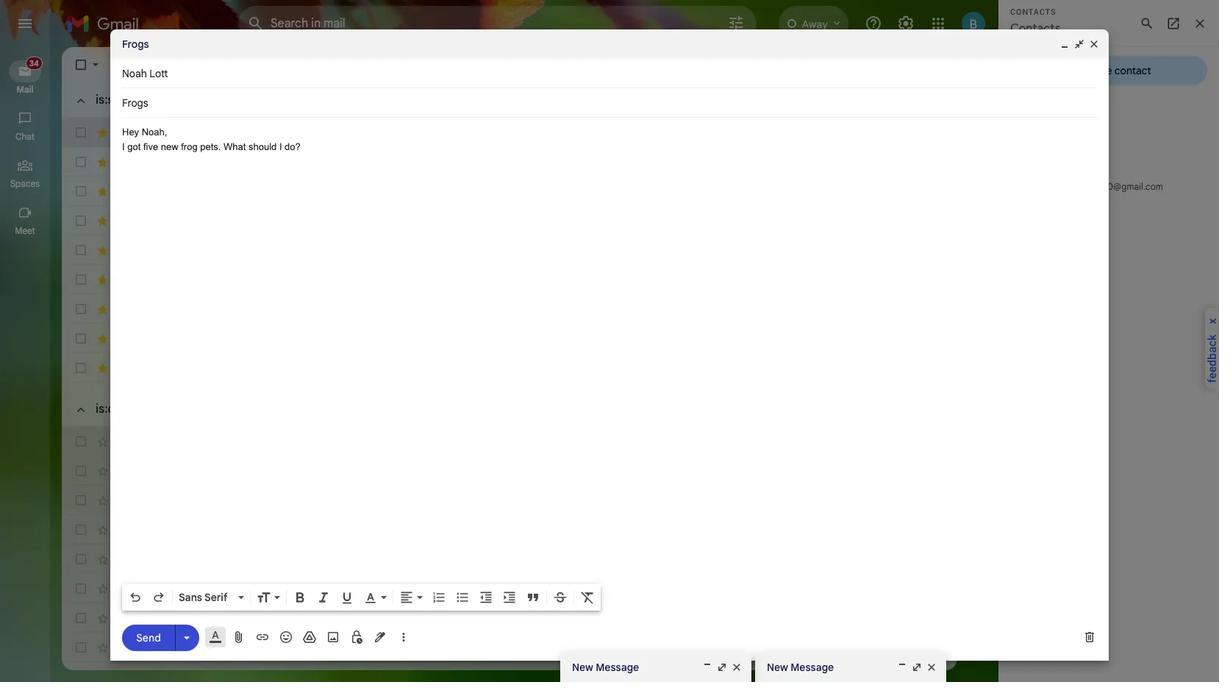 Task type: locate. For each thing, give the bounding box(es) containing it.
2 draft from the top
[[140, 611, 163, 625]]

new down further?
[[767, 661, 789, 674]]

message down we
[[596, 661, 639, 674]]

2 row from the top
[[62, 177, 946, 206]]

draft left more send options icon
[[140, 641, 163, 654]]

quote ‪(⌘⇧9)‬ image
[[526, 590, 541, 605]]

project.
[[557, 611, 593, 625]]

new message down can
[[572, 661, 639, 674]]

numbered list ‪(⌘⇧7)‬ image
[[432, 590, 447, 605]]

1 vertical spatial pop out image
[[717, 661, 728, 673]]

i
[[355, 582, 357, 595]]

grill
[[287, 582, 305, 595]]

new message
[[572, 661, 639, 674], [767, 661, 834, 674]]

italic ‪(⌘i)‬ image
[[316, 590, 331, 605]]

is:starred
[[96, 93, 148, 107]]

close image
[[1089, 38, 1101, 50], [731, 661, 743, 673], [926, 661, 938, 673]]

the right of
[[539, 611, 555, 625]]

- right bold ‪(⌘b)‬ icon
[[308, 582, 313, 595]]

3 row from the top
[[62, 206, 946, 235]]

i
[[122, 141, 125, 152], [280, 141, 282, 152], [330, 611, 333, 625]]

not important switch
[[118, 213, 132, 228], [118, 272, 132, 287], [118, 361, 132, 375], [118, 434, 132, 449], [118, 464, 132, 478], [118, 552, 132, 567], [118, 581, 132, 596], [118, 611, 132, 625], [118, 640, 132, 655], [118, 670, 132, 682]]

mail heading
[[0, 84, 50, 96]]

- for grill
[[308, 582, 313, 595]]

new for minimize image corresponding to new message
[[572, 661, 594, 674]]

10 row from the top
[[62, 456, 946, 486]]

send button
[[122, 624, 175, 651]]

insert photo image
[[326, 630, 341, 645]]

1 horizontal spatial minimize image
[[1060, 38, 1071, 50]]

hey
[[321, 641, 339, 654]]

the
[[465, 611, 480, 625], [539, 611, 555, 625]]

minimize image for new message
[[702, 661, 714, 673]]

attach files image
[[232, 630, 246, 645]]

undo ‪(⌘z)‬ image
[[128, 590, 143, 605]]

i left do? at top
[[280, 141, 282, 152]]

1 new from the left
[[572, 661, 594, 674]]

0 horizontal spatial message
[[596, 661, 639, 674]]

1 horizontal spatial the
[[539, 611, 555, 625]]

navigation
[[0, 47, 52, 682]]

grill?
[[419, 582, 441, 595]]

new down project.
[[572, 661, 594, 674]]

the down bulleted list ‪(⌘⇧8)‬ image
[[465, 611, 480, 625]]

1 vertical spatial minimize image
[[702, 661, 714, 673]]

how
[[341, 641, 361, 654]]

0 horizontal spatial the
[[465, 611, 480, 625]]

tab list
[[958, 47, 999, 629]]

8 row from the top
[[62, 353, 946, 383]]

0 vertical spatial important because you marked it as important. switch
[[118, 125, 132, 140]]

remove formatting ‪(⌘\)‬ image
[[581, 590, 595, 605]]

Search in mail search field
[[238, 6, 757, 41]]

9 row from the top
[[62, 427, 946, 456]]

-
[[308, 582, 313, 595], [323, 611, 328, 625], [313, 641, 318, 654]]

some
[[360, 611, 386, 625]]

3 draft from the top
[[140, 641, 163, 654]]

0 vertical spatial minimize image
[[1060, 38, 1071, 50]]

- down italic ‪(⌘i)‬ image
[[323, 611, 328, 625]]

formatting options toolbar
[[122, 584, 601, 611]]

i left have
[[330, 611, 333, 625]]

i left got
[[122, 141, 125, 152]]

settings image
[[898, 15, 915, 32]]

indent more ‪(⌘])‬ image
[[503, 590, 517, 605]]

can
[[596, 611, 614, 625]]

tasks image
[[964, 135, 993, 165]]

draft up send
[[140, 611, 163, 625]]

thu, sep 14, 2023, 11:41 am element
[[908, 670, 934, 682]]

1 vertical spatial -
[[323, 611, 328, 625]]

frogs dialog
[[110, 29, 1110, 661]]

0 horizontal spatial minimize image
[[702, 661, 714, 673]]

1 vertical spatial draft
[[140, 611, 163, 625]]

send
[[136, 631, 161, 644]]

1 horizontal spatial new message
[[767, 661, 834, 674]]

advanced search options image
[[722, 8, 751, 38]]

2 vertical spatial draft
[[140, 641, 163, 654]]

search in mail image
[[243, 10, 269, 37]]

insert emoji ‪(⌘⇧2)‬ image
[[279, 630, 294, 645]]

draft for project
[[140, 611, 163, 625]]

draft for hello
[[140, 641, 163, 654]]

1 vertical spatial important because you marked it as important. switch
[[118, 302, 132, 316]]

draft
[[140, 582, 163, 595], [140, 611, 163, 625], [140, 641, 163, 654]]

insert link ‪(⌘k)‬ image
[[255, 630, 270, 645]]

2 new message from the left
[[767, 661, 834, 674]]

borrow
[[360, 582, 393, 595]]

pop out image
[[1074, 38, 1086, 50], [717, 661, 728, 673]]

14 row from the top
[[62, 574, 946, 603]]

2 message from the left
[[791, 661, 834, 674]]

0 vertical spatial -
[[308, 582, 313, 595]]

2 the from the left
[[539, 611, 555, 625]]

what
[[224, 141, 246, 152]]

chat
[[15, 131, 35, 142]]

close image for new message's pop out icon
[[731, 661, 743, 673]]

bold ‪(⌘b)‬ image
[[293, 590, 308, 605]]

concerns
[[388, 611, 432, 625]]

is:starred button
[[66, 86, 154, 115]]

new
[[572, 661, 594, 674], [767, 661, 789, 674]]

chat heading
[[0, 131, 50, 143]]

0 horizontal spatial new
[[572, 661, 594, 674]]

4 not important switch from the top
[[118, 434, 132, 449]]

row
[[62, 147, 946, 177], [62, 177, 946, 206], [62, 206, 946, 235], [62, 235, 946, 265], [62, 265, 946, 294], [62, 294, 946, 324], [62, 324, 946, 353], [62, 353, 946, 383], [62, 427, 946, 456], [62, 456, 946, 486], [62, 486, 946, 515], [62, 515, 946, 544], [62, 544, 946, 574], [62, 574, 946, 603], [62, 603, 946, 633], [62, 633, 946, 662], [62, 662, 946, 682]]

discuss
[[739, 611, 774, 625]]

1 horizontal spatial message
[[791, 661, 834, 674]]

0 vertical spatial draft
[[140, 582, 163, 595]]

grill - hey can i borrow your grill?
[[287, 582, 441, 595]]

1 message from the left
[[596, 661, 639, 674]]

sep
[[908, 642, 924, 653]]

do?
[[285, 141, 301, 152]]

2 horizontal spatial close image
[[1089, 38, 1101, 50]]

1 horizontal spatial close image
[[926, 661, 938, 673]]

1 draft from the top
[[140, 582, 163, 595]]

refresh image
[[118, 57, 132, 72]]

minimize image for frogs
[[1060, 38, 1071, 50]]

more options image
[[400, 630, 408, 645]]

- for project
[[323, 611, 328, 625]]

0 horizontal spatial close image
[[731, 661, 743, 673]]

frog
[[181, 141, 198, 152]]

close image for pop out image
[[926, 661, 938, 673]]

close image inside frogs dialog
[[1089, 38, 1101, 50]]

serif
[[205, 591, 228, 604]]

main content
[[62, 47, 958, 682]]

toggle confidential mode image
[[349, 630, 364, 645]]

10 not important switch from the top
[[118, 670, 132, 682]]

we
[[617, 611, 630, 625]]

1 horizontal spatial new
[[767, 661, 789, 674]]

9 not important switch from the top
[[118, 640, 132, 655]]

message
[[596, 661, 639, 674], [791, 661, 834, 674]]

message for pop out image
[[791, 661, 834, 674]]

minimize image
[[1060, 38, 1071, 50], [702, 661, 714, 673]]

new message down further?
[[767, 661, 834, 674]]

pop out image for frogs
[[1074, 38, 1086, 50]]

8 not important switch from the top
[[118, 611, 132, 625]]

1 new message from the left
[[572, 661, 639, 674]]

16 row from the top
[[62, 633, 946, 662]]

contacts image
[[964, 177, 993, 206]]

0 vertical spatial pop out image
[[1074, 38, 1086, 50]]

is:drafts
[[96, 402, 141, 416]]

draft left 'sans'
[[140, 582, 163, 595]]

2 new from the left
[[767, 661, 789, 674]]

hey noah,
[[122, 127, 167, 138]]

1 horizontal spatial pop out image
[[1074, 38, 1086, 50]]

7 row from the top
[[62, 324, 946, 353]]

0 horizontal spatial new message
[[572, 661, 639, 674]]

2 vertical spatial -
[[313, 641, 318, 654]]

can
[[335, 582, 352, 595]]

- left hey
[[313, 641, 318, 654]]

0 horizontal spatial pop out image
[[717, 661, 728, 673]]

12 row from the top
[[62, 515, 946, 544]]

pop out image
[[912, 661, 923, 673]]

message down further?
[[791, 661, 834, 674]]

draft for grill
[[140, 582, 163, 595]]

hello
[[287, 641, 311, 654]]

important because you marked it as important. switch
[[118, 125, 132, 140], [118, 302, 132, 316]]

1 important because you marked it as important. switch from the top
[[118, 125, 132, 140]]



Task type: vqa. For each thing, say whether or not it's contained in the screenshot.
2nd "The Hubspot Team"
no



Task type: describe. For each thing, give the bounding box(es) containing it.
tableau
[[140, 125, 176, 139]]

main content containing is:starred
[[62, 47, 958, 682]]

your
[[395, 582, 416, 595]]

redo ‪(⌘y)‬ image
[[152, 590, 166, 605]]

got
[[127, 141, 141, 152]]

should
[[249, 141, 277, 152]]

spaces heading
[[0, 178, 50, 190]]

17 row from the top
[[62, 662, 946, 682]]

1 horizontal spatial i
[[280, 141, 282, 152]]

4 row from the top
[[62, 235, 946, 265]]

noah lott
[[122, 67, 168, 80]]

new message for new message's pop out icon
[[572, 661, 639, 674]]

- for hello
[[313, 641, 318, 654]]

insert signature image
[[373, 630, 388, 645]]

14
[[926, 642, 934, 653]]

0 horizontal spatial i
[[122, 141, 125, 152]]

important because you marked it as important. switch inside tableau row
[[118, 125, 132, 140]]

insert files using drive image
[[302, 630, 317, 645]]

minimize image
[[897, 661, 909, 673]]

noah
[[122, 67, 147, 80]]

meet
[[15, 225, 35, 236]]

underline ‪(⌘u)‬ image
[[340, 591, 355, 606]]

2 important because you marked it as important. switch from the top
[[118, 302, 132, 316]]

6 not important switch from the top
[[118, 552, 132, 567]]

bulleted list ‪(⌘⇧8)‬ image
[[455, 590, 470, 605]]

indent less ‪(⌘[)‬ image
[[479, 590, 494, 605]]

5 not important switch from the top
[[118, 464, 132, 478]]

have
[[336, 611, 358, 625]]

lott
[[150, 67, 168, 80]]

get add-ons tab
[[964, 242, 993, 272]]

navigation containing mail
[[0, 47, 52, 682]]

five
[[143, 141, 158, 152]]

frogs
[[122, 38, 149, 51]]

mail
[[16, 84, 34, 95]]

contacts tab
[[964, 177, 993, 206]]

5 row from the top
[[62, 265, 946, 294]]

sans serif
[[179, 591, 228, 604]]

3 not important switch from the top
[[118, 361, 132, 375]]

Subject field
[[122, 96, 1098, 110]]

more send options image
[[180, 630, 194, 645]]

hey noah, i got five new frog pets. what should i do?
[[122, 127, 301, 152]]

pop out image for new message
[[717, 661, 728, 673]]

discard draft ‪(⌘⇧d)‬ image
[[1083, 630, 1098, 645]]

get add-ons image
[[964, 242, 993, 272]]

about
[[435, 611, 462, 625]]

strikethrough ‪(⌘⇧x)‬ image
[[553, 590, 568, 605]]

Message Body text field
[[122, 125, 1098, 580]]

1 not important switch from the top
[[118, 213, 132, 228]]

new message for pop out image
[[767, 661, 834, 674]]

ru
[[363, 641, 373, 654]]

further?
[[777, 611, 815, 625]]

13 row from the top
[[62, 544, 946, 574]]

a
[[678, 611, 684, 625]]

tableau row
[[62, 118, 946, 147]]

2 horizontal spatial i
[[330, 611, 333, 625]]

pets.
[[200, 141, 221, 152]]

hello - hey how ru
[[287, 641, 373, 654]]

direction
[[483, 611, 524, 625]]

is:drafts button
[[66, 395, 147, 424]]

sep 14
[[908, 642, 934, 653]]

1 the from the left
[[465, 611, 480, 625]]

new for minimize icon
[[767, 661, 789, 674]]

close image for pop out icon related to frogs
[[1089, 38, 1101, 50]]

spaces
[[10, 178, 40, 189]]

project - i have some concerns about the direction of the project. can we schedule a  meeting to discuss further?
[[287, 611, 815, 625]]

6 row from the top
[[62, 294, 946, 324]]

message for new message's pop out icon
[[596, 661, 639, 674]]

to
[[727, 611, 737, 625]]

11 row from the top
[[62, 486, 946, 515]]

mail, 34 unread messages image
[[24, 60, 41, 74]]

7 not important switch from the top
[[118, 581, 132, 596]]

hey
[[315, 582, 332, 595]]

new
[[161, 141, 179, 152]]

2 not important switch from the top
[[118, 272, 132, 287]]

schedule
[[633, 611, 675, 625]]

15 row from the top
[[62, 603, 946, 633]]

project
[[287, 611, 320, 625]]

sans serif option
[[176, 590, 235, 605]]

meeting
[[686, 611, 724, 625]]

sans
[[179, 591, 202, 604]]

tasks tab
[[964, 135, 993, 165]]

meet heading
[[0, 225, 50, 237]]

of
[[527, 611, 537, 625]]

1 row from the top
[[62, 147, 946, 177]]



